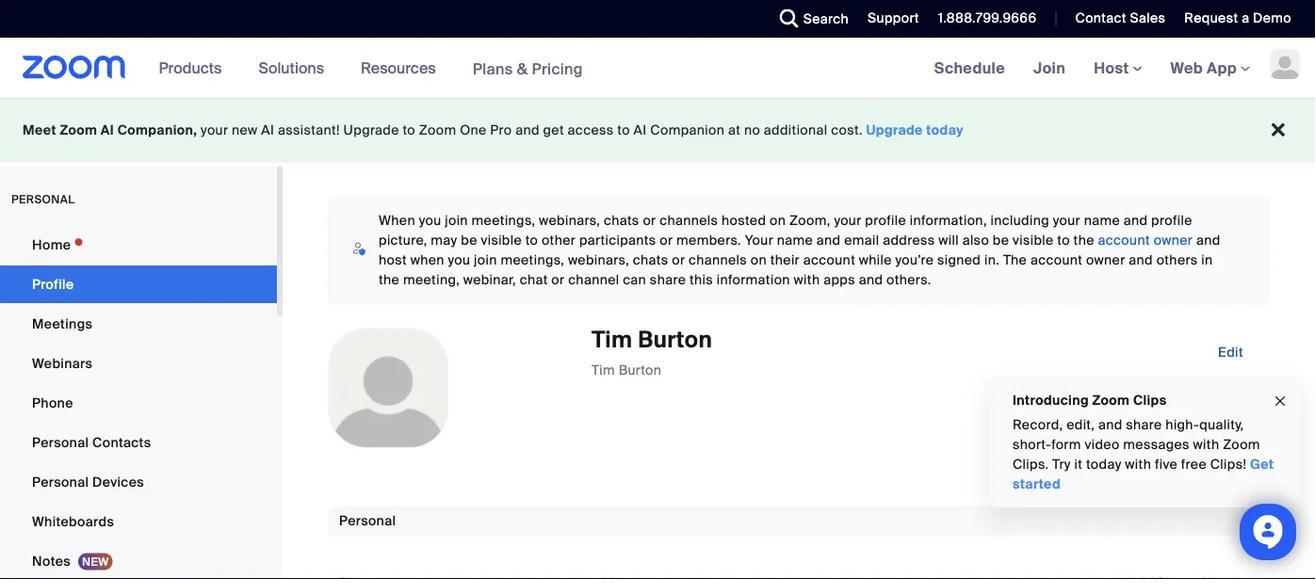 Task type: describe. For each thing, give the bounding box(es) containing it.
chats inside when you join meetings, webinars, chats or channels hosted on zoom, your profile information, including your name and profile picture, may be visible to other participants or members. your name and email address will also be visible to the
[[604, 212, 640, 230]]

2 profile from the left
[[1152, 212, 1193, 230]]

hosted
[[722, 212, 767, 230]]

and down while
[[859, 271, 883, 289]]

meet zoom ai companion, your new ai assistant! upgrade to zoom one pro and get access to ai companion at no additional cost. upgrade today
[[23, 122, 964, 139]]

and host when you join meetings, webinars, chats or channels on their account while you're signed in. the account owner and others in the meeting, webinar, chat or channel can share this information with apps and others.
[[379, 232, 1221, 289]]

demo
[[1254, 9, 1292, 27]]

you inside when you join meetings, webinars, chats or channels hosted on zoom, your profile information, including your name and profile picture, may be visible to other participants or members. your name and email address will also be visible to the
[[419, 212, 442, 230]]

1.888.799.9666
[[939, 9, 1037, 27]]

home link
[[0, 226, 277, 264]]

chats inside and host when you join meetings, webinars, chats or channels on their account while you're signed in. the account owner and others in the meeting, webinar, chat or channel can share this information with apps and others.
[[633, 252, 669, 269]]

personal devices
[[32, 474, 144, 491]]

pricing
[[532, 59, 583, 78]]

free
[[1182, 456, 1208, 474]]

2 horizontal spatial with
[[1194, 436, 1220, 454]]

on inside when you join meetings, webinars, chats or channels hosted on zoom, your profile information, including your name and profile picture, may be visible to other participants or members. your name and email address will also be visible to the
[[770, 212, 786, 230]]

meetings, inside and host when you join meetings, webinars, chats or channels on their account while you're signed in. the account owner and others in the meeting, webinar, chat or channel can share this information with apps and others.
[[501, 252, 565, 269]]

the inside and host when you join meetings, webinars, chats or channels on their account while you're signed in. the account owner and others in the meeting, webinar, chat or channel can share this information with apps and others.
[[379, 271, 400, 289]]

2 visible from the left
[[1013, 232, 1054, 249]]

zoom inside record, edit, and share high-quality, short-form video messages with zoom clips. try it today with five free clips!
[[1224, 436, 1261, 454]]

you're
[[896, 252, 934, 269]]

get
[[543, 122, 564, 139]]

webinars
[[32, 355, 93, 372]]

companion
[[651, 122, 725, 139]]

personal contacts link
[[0, 424, 277, 462]]

app
[[1207, 58, 1238, 78]]

others.
[[887, 271, 932, 289]]

meet zoom ai companion, footer
[[0, 98, 1316, 163]]

host
[[379, 252, 407, 269]]

phone
[[32, 394, 73, 412]]

try
[[1053, 456, 1072, 474]]

new
[[232, 122, 258, 139]]

webinars, inside when you join meetings, webinars, chats or channels hosted on zoom, your profile information, including your name and profile picture, may be visible to other participants or members. your name and email address will also be visible to the
[[539, 212, 601, 230]]

whiteboards
[[32, 513, 114, 531]]

1 horizontal spatial with
[[1126, 456, 1152, 474]]

your inside meet zoom ai companion, footer
[[201, 122, 228, 139]]

join inside and host when you join meetings, webinars, chats or channels on their account while you're signed in. the account owner and others in the meeting, webinar, chat or channel can share this information with apps and others.
[[474, 252, 497, 269]]

introducing
[[1013, 392, 1090, 409]]

access
[[568, 122, 614, 139]]

information,
[[910, 212, 988, 230]]

this
[[690, 271, 714, 289]]

1 tim from the top
[[592, 326, 633, 355]]

banner containing products
[[0, 38, 1316, 99]]

notes
[[32, 553, 71, 570]]

schedule
[[935, 58, 1006, 78]]

plans & pricing
[[473, 59, 583, 78]]

request
[[1185, 9, 1239, 27]]

and down account owner
[[1129, 252, 1154, 269]]

video
[[1085, 436, 1120, 454]]

profile picture image
[[1271, 49, 1301, 79]]

zoom left clips
[[1093, 392, 1130, 409]]

contact sales
[[1076, 9, 1166, 27]]

schedule link
[[921, 38, 1020, 98]]

meetings link
[[0, 305, 277, 343]]

contacts
[[92, 434, 151, 451]]

0 horizontal spatial name
[[777, 232, 814, 249]]

assistant!
[[278, 122, 340, 139]]

form
[[1052, 436, 1082, 454]]

may
[[431, 232, 458, 249]]

web app button
[[1171, 58, 1251, 78]]

upgrade today link
[[867, 122, 964, 139]]

product information navigation
[[145, 38, 597, 99]]

quality,
[[1200, 417, 1245, 434]]

record,
[[1013, 417, 1064, 434]]

products button
[[159, 38, 230, 98]]

and inside meet zoom ai companion, footer
[[516, 122, 540, 139]]

chat
[[520, 271, 548, 289]]

high-
[[1166, 417, 1200, 434]]

solutions
[[259, 58, 324, 78]]

to left other at left top
[[526, 232, 538, 249]]

apps
[[824, 271, 856, 289]]

1 horizontal spatial your
[[835, 212, 862, 230]]

their
[[771, 252, 800, 269]]

plans
[[473, 59, 513, 78]]

and up account owner
[[1124, 212, 1148, 230]]

when you join meetings, webinars, chats or channels hosted on zoom, your profile information, including your name and profile picture, may be visible to other participants or members. your name and email address will also be visible to the
[[379, 212, 1193, 249]]

zoom left one
[[419, 122, 457, 139]]

edit user photo image
[[373, 380, 403, 397]]

whiteboards link
[[0, 503, 277, 541]]

join
[[1034, 58, 1066, 78]]

with inside and host when you join meetings, webinars, chats or channels on their account while you're signed in. the account owner and others in the meeting, webinar, chat or channel can share this information with apps and others.
[[794, 271, 820, 289]]

2 horizontal spatial your
[[1053, 212, 1081, 230]]

today inside meet zoom ai companion, footer
[[927, 122, 964, 139]]

2 vertical spatial personal
[[339, 513, 396, 530]]

clips.
[[1013, 456, 1049, 474]]

members.
[[677, 232, 742, 249]]

webinar,
[[464, 271, 516, 289]]

or down members.
[[672, 252, 686, 269]]

today inside record, edit, and share high-quality, short-form video messages with zoom clips. try it today with five free clips!
[[1087, 456, 1122, 474]]

zoom right meet
[[60, 122, 97, 139]]

meetings, inside when you join meetings, webinars, chats or channels hosted on zoom, your profile information, including your name and profile picture, may be visible to other participants or members. your name and email address will also be visible to the
[[472, 212, 536, 230]]

clips
[[1134, 392, 1167, 409]]

2 be from the left
[[993, 232, 1010, 249]]

1 vertical spatial burton
[[619, 361, 662, 379]]

to down resources dropdown button
[[403, 122, 416, 139]]

1.888.799.9666 button up schedule link
[[939, 9, 1037, 27]]

introducing zoom clips
[[1013, 392, 1167, 409]]

1 upgrade from the left
[[344, 122, 399, 139]]

or left members.
[[660, 232, 673, 249]]

while
[[859, 252, 892, 269]]

sales
[[1131, 9, 1166, 27]]

meetings navigation
[[921, 38, 1316, 99]]

0 vertical spatial owner
[[1154, 232, 1194, 249]]

personal
[[11, 192, 75, 207]]

devices
[[92, 474, 144, 491]]

started
[[1013, 476, 1061, 493]]

one
[[460, 122, 487, 139]]

channels inside and host when you join meetings, webinars, chats or channels on their account while you're signed in. the account owner and others in the meeting, webinar, chat or channel can share this information with apps and others.
[[689, 252, 748, 269]]

&
[[517, 59, 528, 78]]

information
[[717, 271, 791, 289]]

additional
[[764, 122, 828, 139]]

address
[[883, 232, 936, 249]]

on inside and host when you join meetings, webinars, chats or channels on their account while you're signed in. the account owner and others in the meeting, webinar, chat or channel can share this information with apps and others.
[[751, 252, 767, 269]]

profile link
[[0, 266, 277, 304]]

notes link
[[0, 543, 277, 580]]

meeting,
[[403, 271, 460, 289]]

get started
[[1013, 456, 1275, 493]]

when
[[379, 212, 416, 230]]

contact
[[1076, 9, 1127, 27]]



Task type: locate. For each thing, give the bounding box(es) containing it.
1 vertical spatial channels
[[689, 252, 748, 269]]

chats up the 'participants'
[[604, 212, 640, 230]]

close image
[[1273, 391, 1289, 413]]

zoom logo image
[[23, 56, 126, 79]]

your
[[201, 122, 228, 139], [835, 212, 862, 230], [1053, 212, 1081, 230]]

email
[[845, 232, 880, 249]]

with up free on the bottom right
[[1194, 436, 1220, 454]]

owner inside and host when you join meetings, webinars, chats or channels on their account while you're signed in. the account owner and others in the meeting, webinar, chat or channel can share this information with apps and others.
[[1087, 252, 1126, 269]]

get started link
[[1013, 456, 1275, 493]]

1 vertical spatial owner
[[1087, 252, 1126, 269]]

channels down members.
[[689, 252, 748, 269]]

request a demo
[[1185, 9, 1292, 27]]

zoom,
[[790, 212, 831, 230]]

2 upgrade from the left
[[867, 122, 924, 139]]

channels inside when you join meetings, webinars, chats or channels hosted on zoom, your profile information, including your name and profile picture, may be visible to other participants or members. your name and email address will also be visible to the
[[660, 212, 718, 230]]

0 horizontal spatial ai
[[101, 122, 114, 139]]

1 horizontal spatial on
[[770, 212, 786, 230]]

1 ai from the left
[[101, 122, 114, 139]]

ai left companion,
[[101, 122, 114, 139]]

0 vertical spatial burton
[[638, 326, 713, 355]]

name up account owner
[[1085, 212, 1121, 230]]

1 horizontal spatial be
[[993, 232, 1010, 249]]

at
[[729, 122, 741, 139]]

when
[[411, 252, 445, 269]]

and left get
[[516, 122, 540, 139]]

tim burton tim burton
[[592, 326, 713, 379]]

0 horizontal spatial visible
[[481, 232, 522, 249]]

you up may
[[419, 212, 442, 230]]

0 horizontal spatial the
[[379, 271, 400, 289]]

0 horizontal spatial with
[[794, 271, 820, 289]]

1 horizontal spatial today
[[1087, 456, 1122, 474]]

profile up account owner
[[1152, 212, 1193, 230]]

webinars, up channel
[[568, 252, 630, 269]]

personal for personal contacts
[[32, 434, 89, 451]]

0 vertical spatial meetings,
[[472, 212, 536, 230]]

1 horizontal spatial join
[[474, 252, 497, 269]]

the inside when you join meetings, webinars, chats or channels hosted on zoom, your profile information, including your name and profile picture, may be visible to other participants or members. your name and email address will also be visible to the
[[1074, 232, 1095, 249]]

1 horizontal spatial visible
[[1013, 232, 1054, 249]]

1 horizontal spatial name
[[1085, 212, 1121, 230]]

in
[[1202, 252, 1214, 269]]

web app
[[1171, 58, 1238, 78]]

1 vertical spatial chats
[[633, 252, 669, 269]]

1 horizontal spatial upgrade
[[867, 122, 924, 139]]

1 vertical spatial the
[[379, 271, 400, 289]]

channels
[[660, 212, 718, 230], [689, 252, 748, 269]]

webinars, inside and host when you join meetings, webinars, chats or channels on their account while you're signed in. the account owner and others in the meeting, webinar, chat or channel can share this information with apps and others.
[[568, 252, 630, 269]]

2 horizontal spatial ai
[[634, 122, 647, 139]]

upgrade
[[344, 122, 399, 139], [867, 122, 924, 139]]

owner up others at the top
[[1154, 232, 1194, 249]]

profile
[[32, 276, 74, 293]]

search
[[804, 10, 849, 27]]

edit button
[[1204, 337, 1259, 368]]

0 vertical spatial chats
[[604, 212, 640, 230]]

also
[[963, 232, 990, 249]]

1 horizontal spatial profile
[[1152, 212, 1193, 230]]

webinars, up other at left top
[[539, 212, 601, 230]]

burton down this
[[638, 326, 713, 355]]

including
[[991, 212, 1050, 230]]

or right chat on the left of the page
[[552, 271, 565, 289]]

2 vertical spatial with
[[1126, 456, 1152, 474]]

the down host
[[379, 271, 400, 289]]

0 vertical spatial name
[[1085, 212, 1121, 230]]

1 vertical spatial name
[[777, 232, 814, 249]]

user photo image
[[329, 329, 448, 448]]

no
[[745, 122, 761, 139]]

get
[[1251, 456, 1275, 474]]

share inside and host when you join meetings, webinars, chats or channels on their account while you're signed in. the account owner and others in the meeting, webinar, chat or channel can share this information with apps and others.
[[650, 271, 686, 289]]

1 horizontal spatial the
[[1074, 232, 1095, 249]]

profile
[[866, 212, 907, 230], [1152, 212, 1193, 230]]

resources
[[361, 58, 436, 78]]

plans & pricing link
[[473, 59, 583, 78], [473, 59, 583, 78]]

and up 'in'
[[1197, 232, 1221, 249]]

burton
[[638, 326, 713, 355], [619, 361, 662, 379]]

solutions button
[[259, 38, 333, 98]]

web
[[1171, 58, 1204, 78]]

0 horizontal spatial your
[[201, 122, 228, 139]]

0 horizontal spatial account
[[804, 252, 856, 269]]

1 be from the left
[[461, 232, 478, 249]]

0 horizontal spatial owner
[[1087, 252, 1126, 269]]

1 profile from the left
[[866, 212, 907, 230]]

you down may
[[448, 252, 471, 269]]

ai left "companion"
[[634, 122, 647, 139]]

companion,
[[117, 122, 197, 139]]

1 vertical spatial join
[[474, 252, 497, 269]]

0 vertical spatial share
[[650, 271, 686, 289]]

support link
[[854, 0, 924, 38], [868, 9, 920, 27]]

home
[[32, 236, 71, 254]]

share inside record, edit, and share high-quality, short-form video messages with zoom clips. try it today with five free clips!
[[1127, 417, 1163, 434]]

upgrade down product information navigation
[[344, 122, 399, 139]]

a
[[1242, 9, 1250, 27]]

meet
[[23, 122, 56, 139]]

0 horizontal spatial you
[[419, 212, 442, 230]]

tim
[[592, 326, 633, 355], [592, 361, 615, 379]]

host
[[1094, 58, 1134, 78]]

1 horizontal spatial you
[[448, 252, 471, 269]]

edit,
[[1067, 417, 1095, 434]]

and up the video
[[1099, 417, 1123, 434]]

share up messages
[[1127, 417, 1163, 434]]

be right may
[[461, 232, 478, 249]]

host button
[[1094, 58, 1143, 78]]

meetings,
[[472, 212, 536, 230], [501, 252, 565, 269]]

channels up members.
[[660, 212, 718, 230]]

1 vertical spatial personal
[[32, 474, 89, 491]]

on up your at the right top of the page
[[770, 212, 786, 230]]

join up may
[[445, 212, 468, 230]]

personal inside 'link'
[[32, 474, 89, 491]]

join link
[[1020, 38, 1080, 98]]

personal menu menu
[[0, 226, 277, 580]]

banner
[[0, 38, 1316, 99]]

webinars link
[[0, 345, 277, 383]]

zoom up clips!
[[1224, 436, 1261, 454]]

1 vertical spatial tim
[[592, 361, 615, 379]]

pro
[[490, 122, 512, 139]]

0 horizontal spatial upgrade
[[344, 122, 399, 139]]

1 horizontal spatial owner
[[1154, 232, 1194, 249]]

channel
[[569, 271, 620, 289]]

the left account owner link in the top right of the page
[[1074, 232, 1095, 249]]

and inside record, edit, and share high-quality, short-form video messages with zoom clips. try it today with five free clips!
[[1099, 417, 1123, 434]]

personal devices link
[[0, 464, 277, 501]]

messages
[[1124, 436, 1190, 454]]

with
[[794, 271, 820, 289], [1194, 436, 1220, 454], [1126, 456, 1152, 474]]

visible up webinar,
[[481, 232, 522, 249]]

2 ai from the left
[[261, 122, 275, 139]]

1 vertical spatial you
[[448, 252, 471, 269]]

your left new
[[201, 122, 228, 139]]

0 vertical spatial tim
[[592, 326, 633, 355]]

be
[[461, 232, 478, 249], [993, 232, 1010, 249]]

short-
[[1013, 436, 1052, 454]]

today down schedule link
[[927, 122, 964, 139]]

the
[[1074, 232, 1095, 249], [379, 271, 400, 289]]

it
[[1075, 456, 1083, 474]]

support
[[868, 9, 920, 27]]

cost.
[[832, 122, 863, 139]]

share right 'can'
[[650, 271, 686, 289]]

on
[[770, 212, 786, 230], [751, 252, 767, 269]]

0 horizontal spatial today
[[927, 122, 964, 139]]

3 ai from the left
[[634, 122, 647, 139]]

other
[[542, 232, 576, 249]]

join up webinar,
[[474, 252, 497, 269]]

1 vertical spatial today
[[1087, 456, 1122, 474]]

your up email
[[835, 212, 862, 230]]

visible
[[481, 232, 522, 249], [1013, 232, 1054, 249]]

2 horizontal spatial account
[[1099, 232, 1151, 249]]

today down the video
[[1087, 456, 1122, 474]]

and
[[516, 122, 540, 139], [1124, 212, 1148, 230], [817, 232, 841, 249], [1197, 232, 1221, 249], [1129, 252, 1154, 269], [859, 271, 883, 289], [1099, 417, 1123, 434]]

0 vertical spatial on
[[770, 212, 786, 230]]

0 horizontal spatial profile
[[866, 212, 907, 230]]

meetings, up chat on the left of the page
[[501, 252, 565, 269]]

your right including
[[1053, 212, 1081, 230]]

0 horizontal spatial be
[[461, 232, 478, 249]]

0 vertical spatial channels
[[660, 212, 718, 230]]

to right access
[[618, 122, 630, 139]]

0 horizontal spatial join
[[445, 212, 468, 230]]

burton down 'can'
[[619, 361, 662, 379]]

ai right new
[[261, 122, 275, 139]]

personal for personal devices
[[32, 474, 89, 491]]

can
[[623, 271, 647, 289]]

on down your at the right top of the page
[[751, 252, 767, 269]]

be up in. at the top right of page
[[993, 232, 1010, 249]]

0 vertical spatial webinars,
[[539, 212, 601, 230]]

chats up 'can'
[[633, 252, 669, 269]]

0 horizontal spatial on
[[751, 252, 767, 269]]

1 horizontal spatial ai
[[261, 122, 275, 139]]

to left account owner link in the top right of the page
[[1058, 232, 1071, 249]]

1 vertical spatial webinars,
[[568, 252, 630, 269]]

resources button
[[361, 38, 445, 98]]

0 horizontal spatial share
[[650, 271, 686, 289]]

1 horizontal spatial share
[[1127, 417, 1163, 434]]

personal
[[32, 434, 89, 451], [32, 474, 89, 491], [339, 513, 396, 530]]

you inside and host when you join meetings, webinars, chats or channels on their account while you're signed in. the account owner and others in the meeting, webinar, chat or channel can share this information with apps and others.
[[448, 252, 471, 269]]

1 vertical spatial meetings,
[[501, 252, 565, 269]]

name up their
[[777, 232, 814, 249]]

join inside when you join meetings, webinars, chats or channels hosted on zoom, your profile information, including your name and profile picture, may be visible to other participants or members. your name and email address will also be visible to the
[[445, 212, 468, 230]]

0 vertical spatial you
[[419, 212, 442, 230]]

0 vertical spatial personal
[[32, 434, 89, 451]]

1 vertical spatial share
[[1127, 417, 1163, 434]]

participants
[[580, 232, 657, 249]]

account owner link
[[1099, 232, 1194, 249]]

and down zoom,
[[817, 232, 841, 249]]

ai
[[101, 122, 114, 139], [261, 122, 275, 139], [634, 122, 647, 139]]

five
[[1156, 456, 1178, 474]]

with down messages
[[1126, 456, 1152, 474]]

1 horizontal spatial account
[[1031, 252, 1083, 269]]

0 vertical spatial join
[[445, 212, 468, 230]]

1.888.799.9666 button up schedule
[[924, 0, 1042, 38]]

1 visible from the left
[[481, 232, 522, 249]]

in.
[[985, 252, 1000, 269]]

request a demo link
[[1171, 0, 1316, 38], [1185, 9, 1292, 27]]

1 vertical spatial on
[[751, 252, 767, 269]]

0 vertical spatial with
[[794, 271, 820, 289]]

2 tim from the top
[[592, 361, 615, 379]]

meetings, up webinar,
[[472, 212, 536, 230]]

0 vertical spatial today
[[927, 122, 964, 139]]

profile up address
[[866, 212, 907, 230]]

owner down account owner
[[1087, 252, 1126, 269]]

visible down including
[[1013, 232, 1054, 249]]

search button
[[766, 0, 854, 38]]

will
[[939, 232, 959, 249]]

upgrade right cost.
[[867, 122, 924, 139]]

or up the 'participants'
[[643, 212, 656, 230]]

the
[[1004, 252, 1028, 269]]

with down their
[[794, 271, 820, 289]]

your
[[745, 232, 774, 249]]

1 vertical spatial with
[[1194, 436, 1220, 454]]

0 vertical spatial the
[[1074, 232, 1095, 249]]

clips!
[[1211, 456, 1247, 474]]



Task type: vqa. For each thing, say whether or not it's contained in the screenshot.
unique
no



